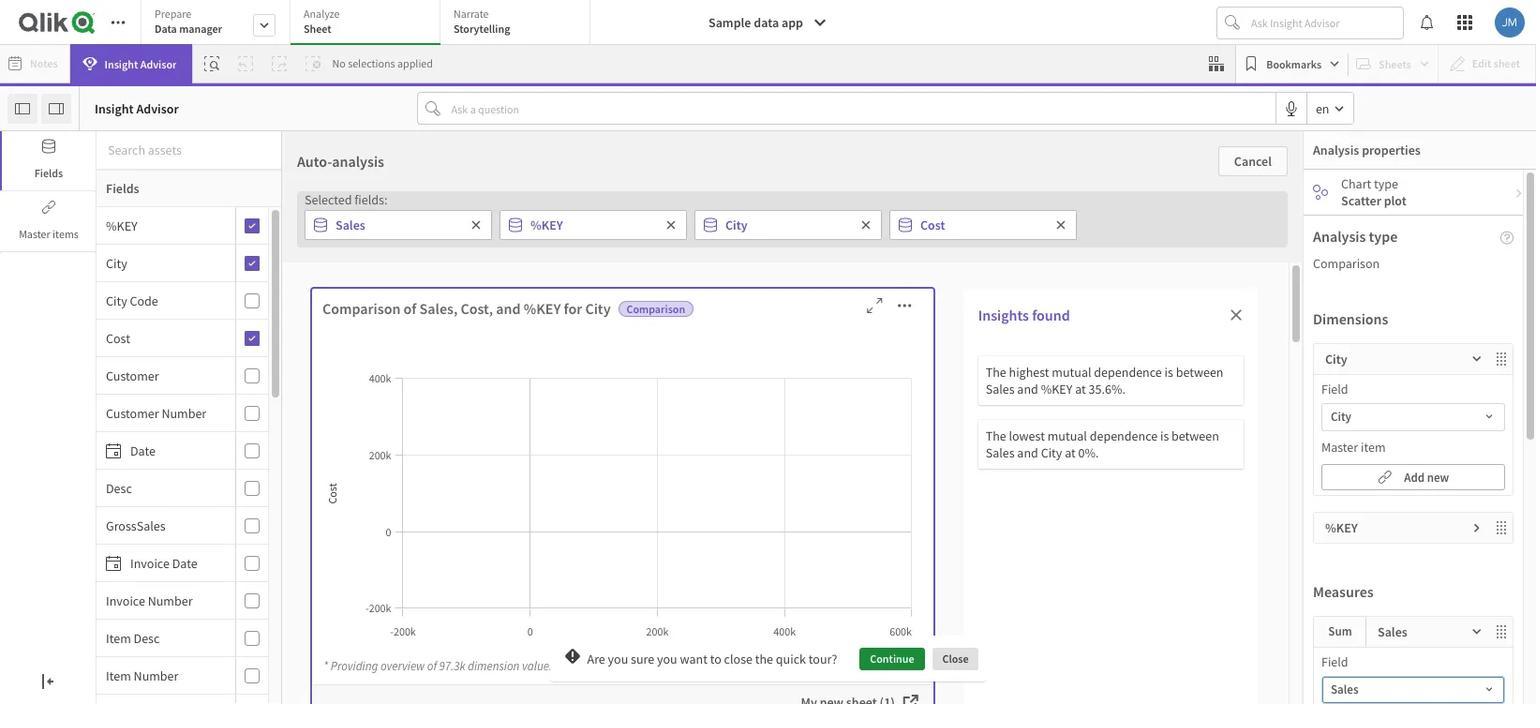Task type: vqa. For each thing, say whether or not it's contained in the screenshot.
Image Alignment
no



Task type: describe. For each thing, give the bounding box(es) containing it.
and inside the lowest mutual dependence is between sales and city at 0%.
[[1018, 444, 1039, 461]]

data left the using
[[806, 465, 830, 482]]

customer number
[[106, 405, 206, 421]]

invoice number
[[106, 592, 193, 609]]

new inside "to start creating visualizations and build your new sheet."
[[994, 518, 1018, 535]]

to inside . save any insights you discover to this sheet.
[[550, 544, 561, 561]]

to inside . any found insights can be saved to this sheet.
[[828, 518, 839, 535]]

invoice for invoice number
[[106, 592, 145, 609]]

and right cost,
[[496, 299, 521, 318]]

invoice date menu item
[[97, 545, 268, 582]]

sales inside the lowest mutual dependence is between sales and city at 0%.
[[986, 444, 1015, 461]]

invoice date
[[130, 555, 197, 571]]

sure
[[631, 651, 655, 668]]

sample data app
[[709, 14, 803, 31]]

%key left the "option"
[[531, 217, 563, 233]]

storytelling
[[454, 22, 510, 36]]

no selections applied
[[332, 56, 433, 70]]

found inside . any found insights can be saved to this sheet.
[[674, 518, 707, 535]]

use
[[928, 465, 951, 482]]

grosssales
[[106, 517, 166, 534]]

master items
[[19, 227, 79, 241]]

2 horizontal spatial this
[[941, 211, 976, 240]]

sales,
[[420, 299, 458, 318]]

providing
[[331, 658, 378, 674]]

explore the data
[[474, 428, 579, 446]]

number for customer number
[[162, 405, 206, 421]]

bookmarks button
[[1241, 49, 1345, 79]]

using
[[833, 465, 863, 482]]

item for item number
[[106, 667, 131, 684]]

2 horizontal spatial comparison
[[1314, 255, 1380, 272]]

1 vertical spatial insight advisor
[[95, 100, 179, 117]]

jeremy miller image
[[1495, 8, 1525, 38]]

item number menu item
[[97, 657, 268, 695]]

to inside alert
[[710, 651, 722, 668]]

selected fields:
[[305, 191, 388, 208]]

%key menu item
[[97, 207, 268, 245]]

you inside . save any insights you discover to this sheet.
[[478, 544, 499, 561]]

1 horizontal spatial cost
[[921, 217, 946, 233]]

Ask Insight Advisor text field
[[1248, 7, 1404, 38]]

cancel
[[1235, 153, 1272, 170]]

city left code
[[106, 292, 127, 309]]

choose an option below to get started adding to this sheet... application
[[0, 0, 1537, 704]]

to inside "to start creating visualizations and build your new sheet."
[[1053, 465, 1064, 482]]

field for city
[[1322, 381, 1349, 398]]

this inside . save any insights you discover to this sheet.
[[564, 544, 584, 561]]

insight advisor button
[[70, 44, 193, 83]]

close
[[724, 651, 753, 668]]

%key inside menu item
[[106, 217, 138, 234]]

0 horizontal spatial of
[[404, 299, 417, 318]]

sales inside the highest mutual dependence is between sales and %key at 35.6%.
[[986, 381, 1015, 398]]

qlik
[[602, 465, 624, 482]]

move image for %key
[[1494, 520, 1513, 535]]

date button
[[97, 442, 232, 459]]

be
[[777, 518, 791, 535]]

sheet
[[304, 22, 332, 36]]

between for the lowest mutual dependence is between sales and city at 0%.
[[1172, 428, 1220, 444]]

desc menu item
[[97, 470, 268, 507]]

your inside "to start creating visualizations and build your new sheet."
[[967, 518, 992, 535]]

hide assets image
[[15, 101, 30, 116]]

dimensions
[[1314, 309, 1389, 328]]

item number button
[[97, 667, 232, 684]]

analysis for analysis type
[[1314, 227, 1366, 246]]

1 horizontal spatial fields
[[106, 180, 139, 197]]

quick
[[776, 651, 806, 668]]

. save any insights you discover to this sheet.
[[433, 516, 620, 561]]

35.6%.
[[1089, 381, 1126, 398]]

item
[[1361, 439, 1386, 456]]

have
[[714, 428, 746, 446]]

item desc button
[[97, 630, 232, 646]]

or
[[571, 465, 583, 482]]

advisor inside dropdown button
[[140, 57, 177, 71]]

analyze sheet
[[304, 7, 340, 36]]

lowest
[[1009, 428, 1045, 444]]

2 vertical spatial insight advisor
[[471, 517, 549, 533]]

sheet. for analytics
[[1020, 518, 1054, 535]]

auto-analysis
[[297, 152, 384, 171]]

create new analytics
[[944, 428, 1077, 446]]

directly
[[527, 465, 568, 482]]

grosssales menu item
[[97, 507, 268, 545]]

add new button
[[1322, 464, 1506, 490]]

the for the highest mutual dependence is between sales and %key at 35.6%.
[[986, 364, 1007, 381]]

advisor down insight advisor dropdown button
[[136, 100, 179, 117]]

%key up the measures
[[1326, 519, 1358, 536]]

insights left in
[[727, 465, 769, 482]]

invoice number menu item
[[97, 582, 268, 620]]

continue
[[870, 651, 915, 665]]

cost button
[[97, 330, 232, 346]]

deselect field image for cost
[[1056, 219, 1067, 231]]

is for the lowest mutual dependence is between sales and city at 0%.
[[1161, 428, 1169, 444]]

add
[[1405, 469, 1425, 485]]

below
[[657, 211, 714, 240]]

any
[[832, 491, 853, 508]]

advisor up discover
[[510, 517, 549, 533]]

scatter
[[1342, 192, 1382, 209]]

customer for customer
[[106, 367, 159, 384]]

at for %key
[[1075, 381, 1086, 398]]

number for invoice number
[[148, 592, 193, 609]]

prepare
[[155, 7, 192, 21]]

city menu item
[[97, 245, 268, 282]]

0 vertical spatial found
[[1032, 306, 1070, 324]]

explore for explore the data
[[474, 428, 523, 446]]

edit sheet
[[986, 467, 1038, 483]]

smart search image
[[205, 56, 220, 71]]

sample
[[709, 14, 751, 31]]

discover
[[501, 544, 547, 561]]

selections tool image
[[1210, 56, 1225, 71]]

Ask a question text field
[[448, 93, 1276, 123]]

. for data
[[562, 516, 565, 533]]

the inside alert
[[755, 651, 774, 668]]

0 vertical spatial for
[[564, 299, 582, 318]]

you inside explore your data directly or let qlik generate insights for you with
[[560, 490, 580, 507]]

customer number button
[[97, 405, 232, 421]]

2 master items button from the left
[[2, 192, 96, 251]]

want
[[680, 651, 708, 668]]

insight advisor inside dropdown button
[[105, 57, 177, 71]]

have a question?
[[714, 428, 823, 446]]

deselect field image for sales
[[471, 219, 482, 231]]

number for item number
[[134, 667, 179, 684]]

chart type scatter plot
[[1342, 175, 1407, 209]]

saved
[[793, 518, 825, 535]]

. for question?
[[827, 491, 830, 508]]

save
[[567, 516, 594, 533]]

selections
[[348, 56, 395, 70]]

menu inside 'choose an option below to get started adding to this sheet...' application
[[97, 207, 282, 704]]

items
[[53, 227, 79, 241]]

adding
[[847, 211, 913, 240]]

analysis
[[332, 152, 384, 171]]

choose
[[487, 211, 558, 240]]

explore your data directly or let qlik generate insights for you with
[[429, 465, 624, 507]]

the lowest mutual dependence is between sales and city at 0%.
[[986, 428, 1220, 461]]

insights found
[[978, 306, 1070, 324]]

arrow down image
[[1481, 679, 1498, 701]]

close button
[[932, 647, 979, 670]]

you right are
[[608, 651, 628, 668]]

item for item desc
[[106, 630, 131, 646]]

invoice date button
[[97, 555, 232, 571]]

new for find
[[701, 465, 724, 482]]

. any found insights can be saved to this sheet.
[[674, 491, 862, 561]]

desc inside menu item
[[106, 480, 132, 496]]

measures
[[1314, 582, 1374, 601]]

dependence for 35.6%.
[[1094, 364, 1162, 381]]

insights inside . any found insights can be saved to this sheet.
[[709, 518, 752, 535]]

creating
[[922, 493, 967, 510]]

an
[[562, 211, 586, 240]]

type for chart
[[1375, 175, 1399, 192]]

selected
[[305, 191, 352, 208]]

any
[[596, 516, 616, 533]]

%key right cost,
[[524, 299, 561, 318]]

applied
[[398, 56, 433, 70]]

for inside explore your data directly or let qlik generate insights for you with
[[542, 490, 557, 507]]

narrate
[[454, 7, 489, 21]]

new for add
[[1428, 469, 1450, 485]]

choose an option below to get started adding to this sheet...
[[487, 211, 1049, 240]]

are
[[587, 651, 605, 668]]

chart
[[1342, 175, 1372, 192]]

small image for %key
[[1472, 522, 1483, 533]]

prepare data manager
[[155, 7, 222, 36]]

values.
[[522, 658, 557, 674]]

let
[[585, 465, 600, 482]]

city down the "option"
[[585, 299, 611, 318]]

insights inside . save any insights you discover to this sheet.
[[433, 544, 476, 561]]

customer button
[[97, 367, 232, 384]]



Task type: locate. For each thing, give the bounding box(es) containing it.
cost menu item
[[97, 320, 268, 357]]

0 vertical spatial analysis
[[1314, 142, 1360, 158]]

is inside the lowest mutual dependence is between sales and city at 0%.
[[1161, 428, 1169, 444]]

data up or
[[550, 428, 579, 446]]

sales up edit on the right bottom of page
[[986, 444, 1015, 461]]

0 horizontal spatial city button
[[97, 255, 232, 271]]

2 small image from the top
[[1472, 626, 1483, 638]]

sales button
[[1323, 677, 1505, 703]]

1 vertical spatial date
[[172, 555, 197, 571]]

0 vertical spatial mutual
[[1052, 364, 1092, 381]]

tour?
[[809, 651, 838, 668]]

cost down city code
[[106, 330, 130, 346]]

analysis
[[1314, 142, 1360, 158], [1314, 227, 1366, 246]]

desc down invoice number
[[134, 630, 160, 646]]

manager
[[179, 22, 222, 36]]

master inside master items button
[[19, 227, 50, 241]]

master for master items
[[19, 227, 50, 241]]

link image
[[1378, 465, 1393, 488]]

. inside . save any insights you discover to this sheet.
[[562, 516, 565, 533]]

master left item
[[1322, 439, 1359, 456]]

0 horizontal spatial small image
[[1472, 353, 1483, 365]]

2 deselect field image from the left
[[666, 219, 677, 231]]

1 horizontal spatial this
[[842, 518, 862, 535]]

1 vertical spatial .
[[562, 516, 565, 533]]

data left app
[[754, 14, 779, 31]]

is right '0%.'
[[1161, 428, 1169, 444]]

data inside "button"
[[754, 14, 779, 31]]

you right "sure"
[[657, 651, 678, 668]]

en
[[1316, 100, 1330, 117]]

customer number menu item
[[97, 395, 268, 432]]

0 horizontal spatial cost
[[106, 330, 130, 346]]

your up generate
[[473, 465, 497, 482]]

cost right adding
[[921, 217, 946, 233]]

1 vertical spatial the
[[986, 428, 1007, 444]]

invoice up item desc
[[106, 592, 145, 609]]

start
[[1067, 465, 1092, 482]]

1 horizontal spatial your
[[967, 518, 992, 535]]

city right below
[[726, 217, 748, 233]]

city down dimensions
[[1326, 351, 1348, 368]]

city inside the lowest mutual dependence is between sales and city at 0%.
[[1041, 444, 1063, 461]]

small image down add new button
[[1472, 522, 1483, 533]]

customer up customer number
[[106, 367, 159, 384]]

sheet. down any
[[587, 544, 620, 561]]

Search assets text field
[[97, 133, 282, 167]]

number inside "menu item"
[[162, 405, 206, 421]]

0 vertical spatial field
[[1322, 381, 1349, 398]]

1 vertical spatial invoice
[[106, 592, 145, 609]]

city code menu item
[[97, 282, 268, 320]]

sales down sum button
[[1331, 682, 1359, 698]]

help image
[[1501, 232, 1514, 245]]

1 small image from the top
[[1472, 522, 1483, 533]]

city
[[726, 217, 748, 233], [106, 255, 127, 271], [106, 292, 127, 309], [585, 299, 611, 318], [1326, 351, 1348, 368], [1331, 409, 1352, 425], [1041, 444, 1063, 461]]

1 move image from the top
[[1494, 352, 1513, 367]]

cost inside menu item
[[106, 330, 130, 346]]

comparison
[[1314, 255, 1380, 272], [323, 299, 401, 318], [627, 302, 685, 316]]

deselect field image
[[471, 219, 482, 231], [666, 219, 677, 231], [861, 219, 872, 231], [1056, 219, 1067, 231]]

sheet.
[[1020, 518, 1054, 535], [587, 544, 620, 561], [752, 544, 785, 561]]

1 horizontal spatial date
[[172, 555, 197, 571]]

2 customer from the top
[[106, 405, 159, 421]]

and up lowest
[[1018, 381, 1039, 398]]

at inside the lowest mutual dependence is between sales and city at 0%.
[[1065, 444, 1076, 461]]

deselect field image right "sheet..."
[[1056, 219, 1067, 231]]

analysis properties
[[1314, 142, 1421, 158]]

dependence inside the highest mutual dependence is between sales and %key at 35.6%.
[[1094, 364, 1162, 381]]

this left "sheet..."
[[941, 211, 976, 240]]

with
[[583, 490, 607, 507]]

item number
[[106, 667, 179, 684]]

to start creating visualizations and build your new sheet.
[[922, 465, 1098, 535]]

0 vertical spatial small image
[[1514, 188, 1525, 199]]

item up item number
[[106, 630, 131, 646]]

1 horizontal spatial the
[[755, 651, 774, 668]]

1 analysis from the top
[[1314, 142, 1360, 158]]

deselect field image right the "option"
[[666, 219, 677, 231]]

1 vertical spatial between
[[1172, 428, 1220, 444]]

fields up %key button
[[106, 180, 139, 197]]

the up 'directly'
[[526, 428, 547, 446]]

analytics
[[1019, 428, 1077, 446]]

insights down ask
[[709, 518, 752, 535]]

is for the highest mutual dependence is between sales and %key at 35.6%.
[[1165, 364, 1174, 381]]

type for analysis
[[1369, 227, 1398, 246]]

visualizations
[[969, 493, 1044, 510]]

1 vertical spatial small image
[[1472, 353, 1483, 365]]

number
[[162, 405, 206, 421], [148, 592, 193, 609], [134, 667, 179, 684]]

find new insights in the data using
[[674, 465, 863, 482]]

hide properties image
[[49, 101, 64, 116]]

explore inside explore your data directly or let qlik generate insights for you with
[[429, 465, 470, 482]]

field up master item
[[1322, 381, 1349, 398]]

dependence for 0%.
[[1090, 428, 1158, 444]]

for
[[564, 299, 582, 318], [542, 490, 557, 507]]

1 vertical spatial is
[[1161, 428, 1169, 444]]

1 horizontal spatial of
[[427, 658, 437, 674]]

2 field from the top
[[1322, 653, 1349, 670]]

is right 35.6%.
[[1165, 364, 1174, 381]]

1 horizontal spatial sheet.
[[752, 544, 785, 561]]

date down customer number
[[130, 442, 156, 459]]

type down plot
[[1369, 227, 1398, 246]]

for down 'directly'
[[542, 490, 557, 507]]

item inside menu item
[[106, 667, 131, 684]]

1 horizontal spatial explore
[[474, 428, 523, 446]]

city up master item
[[1331, 409, 1352, 425]]

a
[[749, 428, 757, 446]]

plot
[[1384, 192, 1407, 209]]

0 vertical spatial dependence
[[1094, 364, 1162, 381]]

small image
[[1472, 522, 1483, 533], [1472, 626, 1483, 638]]

1 vertical spatial move image
[[1494, 520, 1513, 535]]

small image for sales
[[1472, 626, 1483, 638]]

1 horizontal spatial master
[[1322, 439, 1359, 456]]

new inside button
[[1428, 469, 1450, 485]]

item inside "menu item"
[[106, 630, 131, 646]]

to right discover
[[550, 544, 561, 561]]

2 vertical spatial the
[[755, 651, 774, 668]]

at left 35.6%.
[[1075, 381, 1086, 398]]

. inside . any found insights can be saved to this sheet.
[[827, 491, 830, 508]]

ask insight advisor
[[718, 492, 814, 508]]

insights down 'directly'
[[497, 490, 539, 507]]

1 vertical spatial type
[[1369, 227, 1398, 246]]

at for city
[[1065, 444, 1076, 461]]

insights
[[727, 465, 769, 482], [497, 490, 539, 507], [709, 518, 752, 535], [433, 544, 476, 561]]

analysis for analysis properties
[[1314, 142, 1360, 158]]

dependence inside the lowest mutual dependence is between sales and city at 0%.
[[1090, 428, 1158, 444]]

sales down selected fields: on the left top of page
[[336, 217, 365, 233]]

this down "any"
[[842, 518, 862, 535]]

0 vertical spatial master
[[19, 227, 50, 241]]

0 vertical spatial customer
[[106, 367, 159, 384]]

1 vertical spatial cost
[[106, 330, 130, 346]]

move image for city
[[1494, 352, 1513, 367]]

insight inside dropdown button
[[105, 57, 138, 71]]

1 horizontal spatial desc
[[134, 630, 160, 646]]

customer menu item
[[97, 357, 268, 395]]

0 horizontal spatial sheet.
[[587, 544, 620, 561]]

sheet
[[1010, 467, 1038, 483]]

sample data app button
[[698, 8, 839, 38]]

insights inside explore your data directly or let qlik generate insights for you with
[[497, 490, 539, 507]]

deselect field image for city
[[861, 219, 872, 231]]

insight advisor up discover
[[471, 517, 549, 533]]

sheet. inside . save any insights you discover to this sheet.
[[587, 544, 620, 561]]

0 horizontal spatial desc
[[106, 480, 132, 496]]

number down "item desc" button
[[134, 667, 179, 684]]

the for the lowest mutual dependence is between sales and city at 0%.
[[986, 428, 1007, 444]]

at left '0%.'
[[1065, 444, 1076, 461]]

and inside "to start creating visualizations and build your new sheet."
[[1046, 493, 1067, 510]]

new down visualizations
[[994, 518, 1018, 535]]

field
[[1322, 381, 1349, 398], [1322, 653, 1349, 670]]

invoice number button
[[97, 592, 232, 609]]

full screen image
[[860, 296, 890, 315]]

option
[[590, 211, 652, 240]]

tab list
[[141, 0, 597, 47]]

item desc menu item
[[97, 620, 268, 657]]

mutual for city
[[1048, 428, 1087, 444]]

2 move image from the top
[[1494, 520, 1513, 535]]

mutual inside the lowest mutual dependence is between sales and city at 0%.
[[1048, 428, 1087, 444]]

small image up arrow down icon
[[1472, 353, 1483, 365]]

deselect field image right started
[[861, 219, 872, 231]]

between inside the highest mutual dependence is between sales and %key at 35.6%.
[[1176, 364, 1224, 381]]

master left items
[[19, 227, 50, 241]]

0 horizontal spatial master
[[19, 227, 50, 241]]

1 vertical spatial of
[[427, 658, 437, 674]]

to right want at the bottom
[[710, 651, 722, 668]]

0 horizontal spatial comparison
[[323, 299, 401, 318]]

0 vertical spatial your
[[473, 465, 497, 482]]

0 vertical spatial date
[[130, 442, 156, 459]]

1 the from the top
[[986, 364, 1007, 381]]

data left 'directly'
[[500, 465, 525, 482]]

is
[[1165, 364, 1174, 381], [1161, 428, 1169, 444]]

1 vertical spatial master
[[1322, 439, 1359, 456]]

1 horizontal spatial small image
[[1514, 188, 1525, 199]]

1 horizontal spatial comparison
[[627, 302, 685, 316]]

the inside the highest mutual dependence is between sales and %key at 35.6%.
[[986, 364, 1007, 381]]

customer for customer number
[[106, 405, 159, 421]]

0 horizontal spatial explore
[[429, 465, 470, 482]]

1 vertical spatial this
[[842, 518, 862, 535]]

0 vertical spatial of
[[404, 299, 417, 318]]

to left start
[[1053, 465, 1064, 482]]

1 vertical spatial analysis
[[1314, 227, 1366, 246]]

1 vertical spatial explore
[[429, 465, 470, 482]]

explore for explore your data directly or let qlik generate insights for you with
[[429, 465, 470, 482]]

2 horizontal spatial the
[[785, 465, 803, 482]]

mutual for %key
[[1052, 364, 1092, 381]]

0 vertical spatial at
[[1075, 381, 1086, 398]]

customer inside "menu item"
[[106, 405, 159, 421]]

generate
[[446, 490, 494, 507]]

new right create
[[988, 428, 1016, 446]]

customer down customer button at bottom left
[[106, 405, 159, 421]]

date inside menu item
[[130, 442, 156, 459]]

0%.
[[1079, 444, 1099, 461]]

auto-
[[297, 152, 332, 171]]

invoice inside menu item
[[106, 592, 145, 609]]

to right saved
[[828, 518, 839, 535]]

between inside the lowest mutual dependence is between sales and city at 0%.
[[1172, 428, 1220, 444]]

0 horizontal spatial fields
[[34, 166, 63, 180]]

data inside explore your data directly or let qlik generate insights for you with
[[500, 465, 525, 482]]

number up "item desc" button
[[148, 592, 193, 609]]

properties
[[1362, 142, 1421, 158]]

master items button
[[0, 192, 96, 251], [2, 192, 96, 251]]

found
[[1032, 306, 1070, 324], [674, 518, 707, 535]]

field down sum button
[[1322, 653, 1349, 670]]

sheet. inside "to start creating visualizations and build your new sheet."
[[1020, 518, 1054, 535]]

tab list inside 'choose an option below to get started adding to this sheet...' application
[[141, 0, 597, 47]]

number down customer menu item
[[162, 405, 206, 421]]

invoice inside menu item
[[130, 555, 170, 571]]

explore
[[474, 428, 523, 446], [429, 465, 470, 482]]

narrate storytelling
[[454, 7, 510, 36]]

this
[[941, 211, 976, 240], [842, 518, 862, 535], [564, 544, 584, 561]]

1 vertical spatial desc
[[134, 630, 160, 646]]

* providing overview of 97.3k dimension values.
[[323, 658, 557, 674]]

0 vertical spatial invoice
[[130, 555, 170, 571]]

1 horizontal spatial for
[[564, 299, 582, 318]]

data
[[155, 22, 177, 36]]

insight advisor down insight advisor dropdown button
[[95, 100, 179, 117]]

1 horizontal spatial .
[[827, 491, 830, 508]]

dependence up the lowest mutual dependence is between sales and city at 0%.
[[1094, 364, 1162, 381]]

and left build
[[1046, 493, 1067, 510]]

.
[[827, 491, 830, 508], [562, 516, 565, 533]]

1 master items button from the left
[[0, 192, 96, 251]]

1 vertical spatial number
[[148, 592, 193, 609]]

1 vertical spatial small image
[[1472, 626, 1483, 638]]

sheet. down visualizations
[[1020, 518, 1054, 535]]

0 vertical spatial move image
[[1494, 352, 1513, 367]]

en button
[[1308, 93, 1353, 124]]

found down find
[[674, 518, 707, 535]]

move image
[[1494, 624, 1513, 639]]

menu
[[97, 207, 282, 704]]

comparison of sales, cost, and %key for city
[[323, 299, 611, 318]]

and up "sheet"
[[1018, 444, 1039, 461]]

0 horizontal spatial .
[[562, 516, 565, 533]]

city left '0%.'
[[1041, 444, 1063, 461]]

of left 97.3k
[[427, 658, 437, 674]]

the
[[526, 428, 547, 446], [785, 465, 803, 482], [755, 651, 774, 668]]

%key right items
[[106, 217, 138, 234]]

advisor
[[140, 57, 177, 71], [136, 100, 179, 117], [776, 492, 814, 508], [510, 517, 549, 533]]

0 vertical spatial .
[[827, 491, 830, 508]]

1 vertical spatial field
[[1322, 653, 1349, 670]]

0 horizontal spatial your
[[473, 465, 497, 482]]

city code
[[106, 292, 158, 309]]

this down "save"
[[564, 544, 584, 561]]

sheet. down can
[[752, 544, 785, 561]]

insights
[[978, 306, 1029, 324]]

0 vertical spatial item
[[106, 630, 131, 646]]

the inside the lowest mutual dependence is between sales and city at 0%.
[[986, 428, 1007, 444]]

more image
[[890, 296, 920, 315]]

of left sales, at left top
[[404, 299, 417, 318]]

2 analysis from the top
[[1314, 227, 1366, 246]]

mutual inside the highest mutual dependence is between sales and %key at 35.6%.
[[1052, 364, 1092, 381]]

of
[[404, 299, 417, 318], [427, 658, 437, 674]]

insights down generate
[[433, 544, 476, 561]]

move image
[[1494, 352, 1513, 367], [1494, 520, 1513, 535]]

get
[[743, 211, 772, 240]]

deselect field image for %key
[[666, 219, 677, 231]]

1 vertical spatial city button
[[1323, 404, 1505, 430]]

1 vertical spatial at
[[1065, 444, 1076, 461]]

customer
[[106, 367, 159, 384], [106, 405, 159, 421]]

you left discover
[[478, 544, 499, 561]]

deselect field image left the choose at the top
[[471, 219, 482, 231]]

date down "grosssales" menu item
[[172, 555, 197, 571]]

*
[[323, 658, 328, 674]]

0 vertical spatial type
[[1375, 175, 1399, 192]]

field for sales
[[1322, 653, 1349, 670]]

desc up grosssales
[[106, 480, 132, 496]]

fields up the master items
[[34, 166, 63, 180]]

0 horizontal spatial for
[[542, 490, 557, 507]]

are you sure you want to close the quick tour?
[[587, 651, 838, 668]]

type right chart
[[1375, 175, 1399, 192]]

edit image
[[964, 466, 986, 483]]

sheet. for data
[[587, 544, 620, 561]]

1 vertical spatial item
[[106, 667, 131, 684]]

%key inside the highest mutual dependence is between sales and %key at 35.6%.
[[1041, 381, 1073, 398]]

menu containing %key
[[97, 207, 282, 704]]

2 horizontal spatial sheet.
[[1020, 518, 1054, 535]]

small image left move image
[[1472, 626, 1483, 638]]

1 horizontal spatial city button
[[1323, 404, 1505, 430]]

type inside chart type scatter plot
[[1375, 175, 1399, 192]]

2 item from the top
[[106, 667, 131, 684]]

2 vertical spatial this
[[564, 544, 584, 561]]

2 vertical spatial number
[[134, 667, 179, 684]]

%key
[[531, 217, 563, 233], [106, 217, 138, 234], [524, 299, 561, 318], [1041, 381, 1073, 398], [1326, 519, 1358, 536]]

mutual up start
[[1048, 428, 1087, 444]]

tab list containing prepare
[[141, 0, 597, 47]]

date menu item
[[97, 432, 268, 470]]

between for the highest mutual dependence is between sales and %key at 35.6%.
[[1176, 364, 1224, 381]]

0 vertical spatial this
[[941, 211, 976, 240]]

city up city code
[[106, 255, 127, 271]]

bookmarks
[[1267, 57, 1322, 71]]

to left get
[[719, 211, 738, 240]]

0 vertical spatial cost
[[921, 217, 946, 233]]

1 deselect field image from the left
[[471, 219, 482, 231]]

master for master item
[[1322, 439, 1359, 456]]

0 vertical spatial number
[[162, 405, 206, 421]]

new right find
[[701, 465, 724, 482]]

explore up generate
[[429, 465, 470, 482]]

sales up create new analytics
[[986, 381, 1015, 398]]

1 vertical spatial dependence
[[1090, 428, 1158, 444]]

insight advisor
[[105, 57, 177, 71], [95, 100, 179, 117], [471, 517, 549, 533]]

0 vertical spatial small image
[[1472, 522, 1483, 533]]

0 vertical spatial city button
[[97, 255, 232, 271]]

1 customer from the top
[[106, 367, 159, 384]]

at inside the highest mutual dependence is between sales and %key at 35.6%.
[[1075, 381, 1086, 398]]

1 vertical spatial found
[[674, 518, 707, 535]]

are you sure you want to close the quick tour? alert
[[550, 636, 987, 682]]

sheet...
[[981, 211, 1049, 240]]

city button up item
[[1323, 404, 1505, 430]]

grosssales button
[[97, 517, 232, 534]]

cost
[[921, 217, 946, 233], [106, 330, 130, 346]]

is inside the highest mutual dependence is between sales and %key at 35.6%.
[[1165, 364, 1174, 381]]

0 vertical spatial the
[[526, 428, 547, 446]]

%key button
[[97, 217, 232, 234]]

0 horizontal spatial date
[[130, 442, 156, 459]]

explore up explore your data directly or let qlik generate insights for you with
[[474, 428, 523, 446]]

0 vertical spatial explore
[[474, 428, 523, 446]]

you left with
[[560, 490, 580, 507]]

1 horizontal spatial found
[[1032, 306, 1070, 324]]

small image
[[1514, 188, 1525, 199], [1472, 353, 1483, 365]]

close
[[943, 651, 969, 665]]

sheet. inside . any found insights can be saved to this sheet.
[[752, 544, 785, 561]]

0 horizontal spatial found
[[674, 518, 707, 535]]

find
[[674, 465, 698, 482]]

1 field from the top
[[1322, 381, 1349, 398]]

dependence down 35.6%.
[[1090, 428, 1158, 444]]

invoice for invoice date
[[130, 555, 170, 571]]

3 deselect field image from the left
[[861, 219, 872, 231]]

your inside explore your data directly or let qlik generate insights for you with
[[473, 465, 497, 482]]

new for create
[[988, 428, 1016, 446]]

for down an
[[564, 299, 582, 318]]

customer inside menu item
[[106, 367, 159, 384]]

continue button
[[860, 647, 925, 670]]

advisor up "be"
[[776, 492, 814, 508]]

4 deselect field image from the left
[[1056, 219, 1067, 231]]

sum
[[1329, 623, 1353, 639]]

0 vertical spatial between
[[1176, 364, 1224, 381]]

fields:
[[355, 191, 388, 208]]

to right adding
[[918, 211, 937, 240]]

%key up 'analytics' at the right of page
[[1041, 381, 1073, 398]]

mutual right highest
[[1052, 364, 1092, 381]]

1 item from the top
[[106, 630, 131, 646]]

new right 'add' in the right bottom of the page
[[1428, 469, 1450, 485]]

sales inside sales "button"
[[1331, 682, 1359, 698]]

desc inside "menu item"
[[134, 630, 160, 646]]

and inside the highest mutual dependence is between sales and %key at 35.6%.
[[1018, 381, 1039, 398]]

1 vertical spatial your
[[967, 518, 992, 535]]

1 vertical spatial the
[[785, 465, 803, 482]]

code
[[130, 292, 158, 309]]

1 vertical spatial mutual
[[1048, 428, 1087, 444]]

build
[[1070, 493, 1098, 510]]

2 the from the top
[[986, 428, 1007, 444]]

item down item desc
[[106, 667, 131, 684]]

comparison down below
[[627, 302, 685, 316]]

sales right sum button
[[1378, 623, 1408, 640]]

desc
[[106, 480, 132, 496], [134, 630, 160, 646]]

0 vertical spatial the
[[986, 364, 1007, 381]]

scatter chart image
[[1314, 185, 1329, 200]]

0 horizontal spatial this
[[564, 544, 584, 561]]

fields button
[[0, 131, 96, 190], [2, 131, 96, 190], [97, 170, 282, 207]]

goto image
[[898, 695, 918, 704]]

analyze
[[304, 7, 340, 21]]

0 vertical spatial desc
[[106, 480, 132, 496]]

0 vertical spatial insight advisor
[[105, 57, 177, 71]]

date inside menu item
[[172, 555, 197, 571]]

the left highest
[[986, 364, 1007, 381]]

0 horizontal spatial the
[[526, 428, 547, 446]]

analysis up chart
[[1314, 142, 1360, 158]]

0 vertical spatial is
[[1165, 364, 1174, 381]]

comparison left sales, at left top
[[323, 299, 401, 318]]

mutual
[[1052, 364, 1092, 381], [1048, 428, 1087, 444]]

this inside . any found insights can be saved to this sheet.
[[842, 518, 862, 535]]

arrow down image
[[1481, 406, 1498, 428]]

the left lowest
[[986, 428, 1007, 444]]



